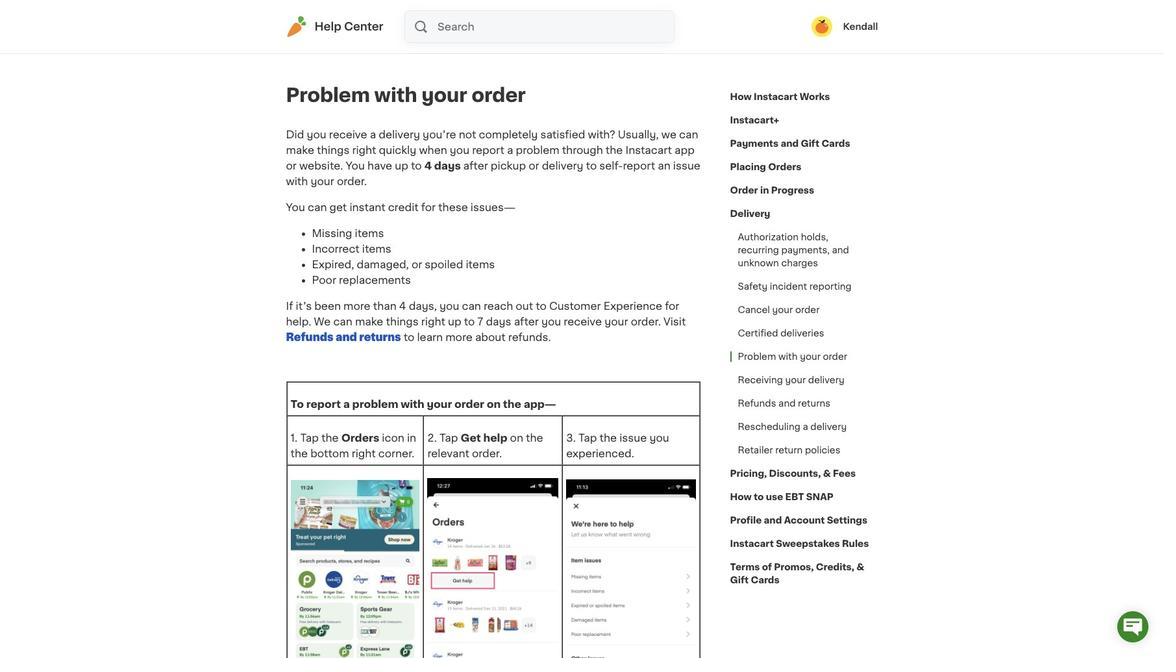Task type: vqa. For each thing, say whether or not it's contained in the screenshot.
fingertips.
no



Task type: locate. For each thing, give the bounding box(es) containing it.
1 horizontal spatial &
[[857, 563, 865, 572]]

delivery
[[731, 209, 771, 218]]

with up quickly on the left of the page
[[375, 86, 418, 105]]

damaged,
[[357, 259, 409, 270]]

visit
[[664, 316, 686, 327]]

refunds down receiving
[[738, 399, 777, 408]]

report inside the did you receive a delivery you're not completely satisfied with? usually, we can make things right quickly when you report a problem through the instacart app or website. you have up to
[[472, 145, 505, 155]]

& left the fees
[[824, 469, 831, 478]]

refunds inside the visit refunds and returns to learn more about refunds.
[[286, 332, 334, 342]]

0 vertical spatial report
[[472, 145, 505, 155]]

use
[[766, 492, 784, 502]]

your inside after pickup or delivery to self-report an issue with your order.
[[311, 176, 334, 186]]

2 vertical spatial items
[[466, 259, 495, 270]]

0 vertical spatial problem
[[516, 145, 560, 155]]

works
[[800, 92, 830, 101]]

problem
[[286, 86, 370, 105], [738, 352, 777, 361]]

up down quickly on the left of the page
[[395, 160, 409, 171]]

for up visit
[[665, 301, 680, 311]]

0 vertical spatial refunds and returns link
[[286, 332, 401, 342]]

1 vertical spatial more
[[446, 332, 473, 342]]

order. down experience
[[631, 316, 661, 327]]

1 vertical spatial 4
[[399, 301, 406, 311]]

and for refunds and returns
[[779, 399, 796, 408]]

instacart down usually, on the top right
[[626, 145, 672, 155]]

missing
[[312, 228, 352, 238]]

2 vertical spatial right
[[352, 448, 376, 459]]

0 horizontal spatial issue
[[620, 433, 647, 443]]

problem
[[516, 145, 560, 155], [352, 399, 399, 409]]

and right payments,
[[832, 246, 850, 255]]

2 horizontal spatial tap
[[579, 433, 597, 443]]

1 horizontal spatial you
[[346, 160, 365, 171]]

1 vertical spatial in
[[407, 433, 416, 443]]

instacart up instacart+
[[754, 92, 798, 101]]

how up instacart+
[[731, 92, 752, 101]]

1. tap the orders
[[291, 433, 380, 443]]

returns down than
[[359, 332, 401, 342]]

1 vertical spatial cards
[[751, 576, 780, 585]]

incident
[[770, 282, 808, 291]]

a up 1. tap the orders
[[344, 399, 350, 409]]

1 vertical spatial how
[[731, 492, 752, 502]]

problem chc app 3.jpeg image
[[567, 479, 696, 658]]

profile and account settings link
[[731, 509, 868, 532]]

1 horizontal spatial issue
[[674, 160, 701, 171]]

0 horizontal spatial things
[[317, 145, 350, 155]]

2 vertical spatial order.
[[472, 448, 502, 459]]

replacements
[[339, 275, 411, 285]]

1 horizontal spatial after
[[514, 316, 539, 327]]

to
[[291, 399, 304, 409]]

0 vertical spatial cards
[[822, 139, 851, 148]]

your up you're
[[422, 86, 468, 105]]

safety incident reporting link
[[731, 275, 860, 298]]

to left the 7
[[464, 316, 475, 327]]

1 horizontal spatial refunds and returns link
[[731, 392, 839, 415]]

did you receive a delivery you're not completely satisfied with? usually, we can make things right quickly when you report a problem through the instacart app or website. you have up to
[[286, 129, 699, 171]]

1 horizontal spatial problem
[[516, 145, 560, 155]]

issue down the app
[[674, 160, 701, 171]]

pricing, discounts, & fees
[[731, 469, 856, 478]]

and down receiving your delivery "link"
[[779, 399, 796, 408]]

0 horizontal spatial problem
[[286, 86, 370, 105]]

cards down of
[[751, 576, 780, 585]]

0 horizontal spatial tap
[[300, 433, 319, 443]]

4 right than
[[399, 301, 406, 311]]

days down when
[[434, 160, 461, 171]]

delivery down through
[[542, 160, 584, 171]]

returns
[[359, 332, 401, 342], [798, 399, 831, 408]]

missing items incorrect items expired, damaged, or spoiled items poor replacements
[[312, 228, 495, 285]]

0 horizontal spatial for
[[421, 202, 436, 212]]

gift inside the terms of promos, credits, & gift cards
[[731, 576, 749, 585]]

0 vertical spatial things
[[317, 145, 350, 155]]

0 vertical spatial up
[[395, 160, 409, 171]]

on
[[487, 399, 501, 409], [510, 433, 524, 443]]

1 vertical spatial refunds
[[738, 399, 777, 408]]

0 horizontal spatial &
[[824, 469, 831, 478]]

corner.
[[379, 448, 415, 459]]

0 horizontal spatial problem
[[352, 399, 399, 409]]

the down "app—"
[[526, 433, 544, 443]]

1 how from the top
[[731, 92, 752, 101]]

the inside on the relevant order.
[[526, 433, 544, 443]]

make inside if it's been more than 4 days, you can reach out to customer experience for help. we can make things right up to 7 days after you receive your order.
[[355, 316, 384, 327]]

how
[[731, 92, 752, 101], [731, 492, 752, 502]]

on up help
[[487, 399, 501, 409]]

1 horizontal spatial cards
[[822, 139, 851, 148]]

2 horizontal spatial or
[[529, 160, 540, 171]]

or left website.
[[286, 160, 297, 171]]

the up self-
[[606, 145, 623, 155]]

to inside the visit refunds and returns to learn more about refunds.
[[404, 332, 415, 342]]

or inside after pickup or delivery to self-report an issue with your order.
[[529, 160, 540, 171]]

right up have
[[352, 145, 376, 155]]

tap up relevant
[[440, 433, 458, 443]]

0 horizontal spatial up
[[395, 160, 409, 171]]

of
[[762, 563, 772, 572]]

days
[[434, 160, 461, 171], [486, 316, 512, 327]]

you left get
[[286, 202, 305, 212]]

0 vertical spatial you
[[346, 160, 365, 171]]

1 vertical spatial for
[[665, 301, 680, 311]]

1 horizontal spatial in
[[761, 186, 769, 195]]

make
[[286, 145, 314, 155], [355, 316, 384, 327]]

to left use
[[754, 492, 764, 502]]

0 horizontal spatial receive
[[329, 129, 367, 140]]

1 horizontal spatial or
[[412, 259, 422, 270]]

order
[[472, 86, 526, 105], [796, 305, 820, 314], [823, 352, 848, 361], [455, 399, 485, 409]]

1 horizontal spatial on
[[510, 433, 524, 443]]

0 horizontal spatial more
[[344, 301, 371, 311]]

things up website.
[[317, 145, 350, 155]]

receive inside the did you receive a delivery you're not completely satisfied with? usually, we can make things right quickly when you report a problem through the instacart app or website. you have up to
[[329, 129, 367, 140]]

and for profile and account settings
[[764, 516, 782, 525]]

items down instant
[[355, 228, 384, 238]]

days inside if it's been more than 4 days, you can reach out to customer experience for help. we can make things right up to 7 days after you receive your order.
[[486, 316, 512, 327]]

0 vertical spatial 4
[[425, 160, 432, 171]]

you left have
[[346, 160, 365, 171]]

right inside the did you receive a delivery you're not completely satisfied with? usually, we can make things right quickly when you report a problem through the instacart app or website. you have up to
[[352, 145, 376, 155]]

your down experience
[[605, 316, 629, 327]]

0 vertical spatial after
[[464, 160, 488, 171]]

receive
[[329, 129, 367, 140], [564, 316, 602, 327]]

4 days
[[425, 160, 464, 171]]

1 horizontal spatial order.
[[472, 448, 502, 459]]

in inside icon in the bottom right corner.
[[407, 433, 416, 443]]

0 vertical spatial make
[[286, 145, 314, 155]]

1 vertical spatial report
[[623, 160, 656, 171]]

settings
[[827, 516, 868, 525]]

and down use
[[764, 516, 782, 525]]

days down reach
[[486, 316, 512, 327]]

problem with your order up you're
[[286, 86, 526, 105]]

1 horizontal spatial orders
[[769, 162, 802, 172]]

up
[[395, 160, 409, 171], [448, 316, 462, 327]]

1 vertical spatial up
[[448, 316, 462, 327]]

to
[[411, 160, 422, 171], [586, 160, 597, 171], [536, 301, 547, 311], [464, 316, 475, 327], [404, 332, 415, 342], [754, 492, 764, 502]]

after down not
[[464, 160, 488, 171]]

returns up 'rescheduling a delivery' link
[[798, 399, 831, 408]]

learn
[[417, 332, 443, 342]]

cards inside 'link'
[[822, 139, 851, 148]]

0 vertical spatial gift
[[801, 139, 820, 148]]

things inside if it's been more than 4 days, you can reach out to customer experience for help. we can make things right up to 7 days after you receive your order.
[[386, 316, 419, 327]]

items right the spoiled
[[466, 259, 495, 270]]

refunds down help. at the left top
[[286, 332, 334, 342]]

order. inside on the relevant order.
[[472, 448, 502, 459]]

2 vertical spatial report
[[306, 399, 341, 409]]

your inside if it's been more than 4 days, you can reach out to customer experience for help. we can make things right up to 7 days after you receive your order.
[[605, 316, 629, 327]]

problem down certified
[[738, 352, 777, 361]]

2 horizontal spatial order.
[[631, 316, 661, 327]]

get_help.png image
[[428, 478, 559, 658]]

more left than
[[344, 301, 371, 311]]

gift inside 'link'
[[801, 139, 820, 148]]

to down when
[[411, 160, 422, 171]]

0 horizontal spatial in
[[407, 433, 416, 443]]

2 horizontal spatial report
[[623, 160, 656, 171]]

center
[[344, 21, 384, 32]]

0 horizontal spatial problem with your order
[[286, 86, 526, 105]]

with
[[375, 86, 418, 105], [286, 176, 308, 186], [779, 352, 798, 361], [401, 399, 425, 409]]

report inside after pickup or delivery to self-report an issue with your order.
[[623, 160, 656, 171]]

to left learn
[[404, 332, 415, 342]]

report right to
[[306, 399, 341, 409]]

refunds.
[[509, 332, 551, 342]]

make down did
[[286, 145, 314, 155]]

your inside "link"
[[786, 375, 806, 385]]

0 horizontal spatial cards
[[751, 576, 780, 585]]

more right learn
[[446, 332, 473, 342]]

kendall
[[843, 22, 879, 31]]

1 horizontal spatial receive
[[564, 316, 602, 327]]

to right out
[[536, 301, 547, 311]]

or left the spoiled
[[412, 259, 422, 270]]

after down out
[[514, 316, 539, 327]]

and
[[781, 139, 799, 148], [832, 246, 850, 255], [336, 332, 357, 342], [779, 399, 796, 408], [764, 516, 782, 525]]

0 horizontal spatial order.
[[337, 176, 367, 186]]

1 horizontal spatial report
[[472, 145, 505, 155]]

we
[[662, 129, 677, 140]]

and inside authorization holds, recurring payments, and unknown charges
[[832, 246, 850, 255]]

if it's been more than 4 days, you can reach out to customer experience for help. we can make things right up to 7 days after you receive your order.
[[286, 301, 680, 327]]

with down website.
[[286, 176, 308, 186]]

the inside the did you receive a delivery you're not completely satisfied with? usually, we can make things right quickly when you report a problem through the instacart app or website. you have up to
[[606, 145, 623, 155]]

your down website.
[[311, 176, 334, 186]]

after pickup or delivery to self-report an issue with your order.
[[286, 160, 701, 186]]

1 vertical spatial gift
[[731, 576, 749, 585]]

on right help
[[510, 433, 524, 443]]

help
[[484, 433, 508, 443]]

delivery up quickly on the left of the page
[[379, 129, 420, 140]]

2 tap from the left
[[440, 433, 458, 443]]

1 horizontal spatial tap
[[440, 433, 458, 443]]

3 tap from the left
[[579, 433, 597, 443]]

report
[[472, 145, 505, 155], [623, 160, 656, 171], [306, 399, 341, 409]]

0 horizontal spatial days
[[434, 160, 461, 171]]

1 vertical spatial make
[[355, 316, 384, 327]]

1 vertical spatial on
[[510, 433, 524, 443]]

order down deliveries
[[823, 352, 848, 361]]

tap right 3.
[[579, 433, 597, 443]]

0 vertical spatial in
[[761, 186, 769, 195]]

receive down customer
[[564, 316, 602, 327]]

reporting
[[810, 282, 852, 291]]

gift down works
[[801, 139, 820, 148]]

1 vertical spatial orders
[[341, 433, 380, 443]]

for left these
[[421, 202, 436, 212]]

order in progress link
[[731, 179, 815, 202]]

things inside the did you receive a delivery you're not completely satisfied with? usually, we can make things right quickly when you report a problem through the instacart app or website. you have up to
[[317, 145, 350, 155]]

0 vertical spatial issue
[[674, 160, 701, 171]]

payments,
[[782, 246, 830, 255]]

profile and account settings
[[731, 516, 868, 525]]

items up "damaged,"
[[362, 244, 392, 254]]

for inside if it's been more than 4 days, you can reach out to customer experience for help. we can make things right up to 7 days after you receive your order.
[[665, 301, 680, 311]]

2 how from the top
[[731, 492, 752, 502]]

Search search field
[[437, 11, 674, 42]]

1 horizontal spatial for
[[665, 301, 680, 311]]

1 vertical spatial problem with your order
[[738, 352, 848, 361]]

placing orders
[[731, 162, 802, 172]]

to inside the did you receive a delivery you're not completely satisfied with? usually, we can make things right quickly when you report a problem through the instacart app or website. you have up to
[[411, 160, 422, 171]]

1 vertical spatial order.
[[631, 316, 661, 327]]

1 horizontal spatial things
[[386, 316, 419, 327]]

placing orders link
[[731, 155, 802, 179]]

been
[[315, 301, 341, 311]]

report up after pickup or delivery to self-report an issue with your order.
[[472, 145, 505, 155]]

1 horizontal spatial gift
[[801, 139, 820, 148]]

tap inside 3. tap the issue you experienced.
[[579, 433, 597, 443]]

1 horizontal spatial make
[[355, 316, 384, 327]]

0 vertical spatial refunds
[[286, 332, 334, 342]]

0 horizontal spatial after
[[464, 160, 488, 171]]

refunds and returns link down we
[[286, 332, 401, 342]]

cancel your order link
[[731, 298, 828, 322]]

you're
[[423, 129, 456, 140]]

after inside after pickup or delivery to self-report an issue with your order.
[[464, 160, 488, 171]]

how instacart works
[[731, 92, 830, 101]]

0 horizontal spatial or
[[286, 160, 297, 171]]

the inside 3. tap the issue you experienced.
[[600, 433, 617, 443]]

0 vertical spatial problem
[[286, 86, 370, 105]]

terms of promos, credits, & gift cards
[[731, 563, 865, 585]]

app—
[[524, 399, 557, 409]]

1 vertical spatial instacart
[[626, 145, 672, 155]]

right down 1. tap the orders
[[352, 448, 376, 459]]

credit
[[388, 202, 419, 212]]

1 vertical spatial problem
[[738, 352, 777, 361]]

1 horizontal spatial 4
[[425, 160, 432, 171]]

1 vertical spatial &
[[857, 563, 865, 572]]

refunds and returns link
[[286, 332, 401, 342], [731, 392, 839, 415]]

incorrect
[[312, 244, 360, 254]]

safety
[[738, 282, 768, 291]]

orders left icon
[[341, 433, 380, 443]]

2 vertical spatial instacart
[[731, 539, 774, 548]]

return
[[776, 446, 803, 455]]

0 vertical spatial for
[[421, 202, 436, 212]]

how to use ebt snap
[[731, 492, 834, 502]]

returns inside refunds and returns link
[[798, 399, 831, 408]]

things down than
[[386, 316, 419, 327]]

orders down payments and gift cards 'link' on the top of the page
[[769, 162, 802, 172]]

the down "1."
[[291, 448, 308, 459]]

0 vertical spatial how
[[731, 92, 752, 101]]

0 vertical spatial &
[[824, 469, 831, 478]]

spoiled
[[425, 259, 463, 270]]

problem with your order
[[286, 86, 526, 105], [738, 352, 848, 361]]

refunds and returns link down the receiving your delivery
[[731, 392, 839, 415]]

& down the rules
[[857, 563, 865, 572]]

issue up experienced.
[[620, 433, 647, 443]]

right up learn
[[421, 316, 446, 327]]

up inside if it's been more than 4 days, you can reach out to customer experience for help. we can make things right up to 7 days after you receive your order.
[[448, 316, 462, 327]]

gift down 'terms'
[[731, 576, 749, 585]]

the up experienced.
[[600, 433, 617, 443]]

satisfied
[[541, 129, 586, 140]]

1 vertical spatial receive
[[564, 316, 602, 327]]

your down problem with your order link
[[786, 375, 806, 385]]

get
[[330, 202, 347, 212]]

your down deliveries
[[800, 352, 821, 361]]

returns inside the visit refunds and returns to learn more about refunds.
[[359, 332, 401, 342]]

rescheduling a delivery
[[738, 422, 847, 431]]

policies
[[805, 446, 841, 455]]

problem with your order up receiving your delivery "link"
[[738, 352, 848, 361]]

receive up website.
[[329, 129, 367, 140]]

up left the 7
[[448, 316, 462, 327]]

1 horizontal spatial returns
[[798, 399, 831, 408]]

cards down works
[[822, 139, 851, 148]]

1 vertical spatial returns
[[798, 399, 831, 408]]

things
[[317, 145, 350, 155], [386, 316, 419, 327]]

0 vertical spatial problem with your order
[[286, 86, 526, 105]]

4
[[425, 160, 432, 171], [399, 301, 406, 311]]

delivery inside "link"
[[809, 375, 845, 385]]

0 vertical spatial right
[[352, 145, 376, 155]]

discounts,
[[770, 469, 821, 478]]

to down through
[[586, 160, 597, 171]]

tap
[[300, 433, 319, 443], [440, 433, 458, 443], [579, 433, 597, 443]]

problem up did
[[286, 86, 370, 105]]

tap for 3.
[[579, 433, 597, 443]]

0 horizontal spatial you
[[286, 202, 305, 212]]

report left an
[[623, 160, 656, 171]]

0 vertical spatial orders
[[769, 162, 802, 172]]

how up profile
[[731, 492, 752, 502]]

website.
[[299, 160, 343, 171]]

0 horizontal spatial refunds
[[286, 332, 334, 342]]

cards inside the terms of promos, credits, & gift cards
[[751, 576, 780, 585]]

tap right "1."
[[300, 433, 319, 443]]

order. up get
[[337, 176, 367, 186]]

4 down when
[[425, 160, 432, 171]]

how to use ebt snap link
[[731, 485, 834, 509]]

0 horizontal spatial make
[[286, 145, 314, 155]]

account
[[785, 516, 825, 525]]

profile
[[731, 516, 762, 525]]

make down than
[[355, 316, 384, 327]]

sweepstakes
[[776, 539, 840, 548]]

1 tap from the left
[[300, 433, 319, 443]]

in right icon
[[407, 433, 416, 443]]

1 vertical spatial things
[[386, 316, 419, 327]]

in right order
[[761, 186, 769, 195]]

1 horizontal spatial more
[[446, 332, 473, 342]]

& inside the terms of promos, credits, & gift cards
[[857, 563, 865, 572]]

order. inside after pickup or delivery to self-report an issue with your order.
[[337, 176, 367, 186]]

with up icon
[[401, 399, 425, 409]]

cancel
[[738, 305, 770, 314]]

and up the placing orders
[[781, 139, 799, 148]]

1 horizontal spatial days
[[486, 316, 512, 327]]

through
[[562, 145, 603, 155]]

days,
[[409, 301, 437, 311]]

instacart
[[754, 92, 798, 101], [626, 145, 672, 155], [731, 539, 774, 548]]

order. down help
[[472, 448, 502, 459]]



Task type: describe. For each thing, give the bounding box(es) containing it.
help
[[315, 21, 342, 32]]

retailer
[[738, 446, 773, 455]]

right inside icon in the bottom right corner.
[[352, 448, 376, 459]]

charges
[[782, 259, 819, 268]]

4 inside if it's been more than 4 days, you can reach out to customer experience for help. we can make things right up to 7 days after you receive your order.
[[399, 301, 406, 311]]

promos,
[[775, 563, 814, 572]]

authorization holds, recurring payments, and unknown charges link
[[731, 225, 879, 275]]

rescheduling
[[738, 422, 801, 431]]

your up 2.
[[427, 399, 452, 409]]

a up pickup
[[507, 145, 514, 155]]

snap
[[807, 492, 834, 502]]

problem with your order link
[[731, 345, 856, 368]]

out
[[516, 301, 533, 311]]

on the relevant order.
[[428, 433, 544, 459]]

you can get instant credit for these issues—
[[286, 202, 516, 212]]

delivery inside after pickup or delivery to self-report an issue with your order.
[[542, 160, 584, 171]]

customer
[[550, 301, 601, 311]]

0 horizontal spatial orders
[[341, 433, 380, 443]]

self-
[[600, 160, 623, 171]]

progress
[[772, 186, 815, 195]]

0 horizontal spatial report
[[306, 399, 341, 409]]

expired,
[[312, 259, 354, 270]]

with?
[[588, 129, 616, 140]]

issue inside after pickup or delivery to self-report an issue with your order.
[[674, 160, 701, 171]]

or inside the did you receive a delivery you're not completely satisfied with? usually, we can make things right quickly when you report a problem through the instacart app or website. you have up to
[[286, 160, 297, 171]]

order
[[731, 186, 759, 195]]

experience
[[604, 301, 663, 311]]

pickup
[[491, 160, 526, 171]]

cancel your order
[[738, 305, 820, 314]]

tap for 2.
[[440, 433, 458, 443]]

order up the completely
[[472, 86, 526, 105]]

ebt
[[786, 492, 805, 502]]

completely
[[479, 129, 538, 140]]

help.
[[286, 316, 312, 327]]

on inside on the relevant order.
[[510, 433, 524, 443]]

instacart sweepstakes rules link
[[731, 532, 869, 555]]

instacart image
[[286, 16, 307, 37]]

orders inside "link"
[[769, 162, 802, 172]]

and inside the visit refunds and returns to learn more about refunds.
[[336, 332, 357, 342]]

receiving your delivery
[[738, 375, 845, 385]]

delivery inside the did you receive a delivery you're not completely satisfied with? usually, we can make things right quickly when you report a problem through the instacart app or website. you have up to
[[379, 129, 420, 140]]

an
[[658, 160, 671, 171]]

receiving
[[738, 375, 783, 385]]

more inside the visit refunds and returns to learn more about refunds.
[[446, 332, 473, 342]]

receiving your delivery link
[[731, 368, 853, 392]]

delivery up policies
[[811, 422, 847, 431]]

issues—
[[471, 202, 516, 212]]

terms of promos, credits, & gift cards link
[[731, 555, 879, 592]]

app
[[675, 145, 695, 155]]

can inside the did you receive a delivery you're not completely satisfied with? usually, we can make things right quickly when you report a problem through the instacart app or website. you have up to
[[680, 129, 699, 140]]

2. tap get help
[[428, 433, 508, 443]]

instacart inside the did you receive a delivery you're not completely satisfied with? usually, we can make things right quickly when you report a problem through the instacart app or website. you have up to
[[626, 145, 672, 155]]

to inside after pickup or delivery to self-report an issue with your order.
[[586, 160, 597, 171]]

with up the receiving your delivery
[[779, 352, 798, 361]]

reach
[[484, 301, 513, 311]]

1 vertical spatial refunds and returns link
[[731, 392, 839, 415]]

make inside the did you receive a delivery you're not completely satisfied with? usually, we can make things right quickly when you report a problem through the instacart app or website. you have up to
[[286, 145, 314, 155]]

your up certified deliveries link
[[773, 305, 793, 314]]

receive inside if it's been more than 4 days, you can reach out to customer experience for help. we can make things right up to 7 days after you receive your order.
[[564, 316, 602, 327]]

1 horizontal spatial problem
[[738, 352, 777, 361]]

certified deliveries link
[[731, 322, 833, 345]]

deliveries
[[781, 329, 825, 338]]

2.
[[428, 433, 437, 443]]

a up have
[[370, 129, 376, 140]]

these
[[439, 202, 468, 212]]

refunds inside refunds and returns link
[[738, 399, 777, 408]]

pricing, discounts, & fees link
[[731, 462, 856, 485]]

if
[[286, 301, 293, 311]]

relevant
[[428, 448, 470, 459]]

instacart sweepstakes rules
[[731, 539, 869, 548]]

usually,
[[618, 129, 659, 140]]

0 horizontal spatial refunds and returns link
[[286, 332, 401, 342]]

order. inside if it's been more than 4 days, you can reach out to customer experience for help. we can make things right up to 7 days after you receive your order.
[[631, 316, 661, 327]]

visit refunds and returns to learn more about refunds.
[[286, 316, 686, 342]]

the left "app—"
[[503, 399, 522, 409]]

placing
[[731, 162, 767, 172]]

1.
[[291, 433, 298, 443]]

safety incident reporting
[[738, 282, 852, 291]]

problem inside the did you receive a delivery you're not completely satisfied with? usually, we can make things right quickly when you report a problem through the instacart app or website. you have up to
[[516, 145, 560, 155]]

more inside if it's been more than 4 days, you can reach out to customer experience for help. we can make things right up to 7 days after you receive your order.
[[344, 301, 371, 311]]

instacart+ link
[[731, 108, 780, 132]]

when
[[419, 145, 447, 155]]

holds,
[[801, 233, 829, 242]]

in for icon
[[407, 433, 416, 443]]

icon in the bottom right corner.
[[291, 433, 417, 459]]

0 horizontal spatial on
[[487, 399, 501, 409]]

order up get
[[455, 399, 485, 409]]

user avatar image
[[812, 16, 833, 37]]

a up retailer return policies
[[803, 422, 809, 431]]

7
[[478, 316, 484, 327]]

with inside after pickup or delivery to self-report an issue with your order.
[[286, 176, 308, 186]]

certified deliveries
[[738, 329, 825, 338]]

the inside icon in the bottom right corner.
[[291, 448, 308, 459]]

0 vertical spatial items
[[355, 228, 384, 238]]

we
[[314, 316, 331, 327]]

how for how instacart works
[[731, 92, 752, 101]]

you inside the did you receive a delivery you're not completely satisfied with? usually, we can make things right quickly when you report a problem through the instacart app or website. you have up to
[[346, 160, 365, 171]]

0 vertical spatial days
[[434, 160, 461, 171]]

0 vertical spatial instacart
[[754, 92, 798, 101]]

how instacart works link
[[731, 85, 830, 108]]

and for payments and gift cards
[[781, 139, 799, 148]]

poor
[[312, 275, 336, 285]]

you inside 3. tap the issue you experienced.
[[650, 433, 670, 443]]

authorization holds, recurring payments, and unknown charges
[[738, 233, 850, 268]]

can up the 7
[[462, 301, 481, 311]]

after inside if it's been more than 4 days, you can reach out to customer experience for help. we can make things right up to 7 days after you receive your order.
[[514, 316, 539, 327]]

pricing,
[[731, 469, 767, 478]]

unknown
[[738, 259, 779, 268]]

1 horizontal spatial problem with your order
[[738, 352, 848, 361]]

did
[[286, 129, 304, 140]]

rules
[[843, 539, 869, 548]]

1 vertical spatial problem
[[352, 399, 399, 409]]

retailer return policies link
[[731, 439, 849, 462]]

help center
[[315, 21, 384, 32]]

1 vertical spatial items
[[362, 244, 392, 254]]

fees
[[833, 469, 856, 478]]

can right we
[[334, 316, 353, 327]]

the up the bottom
[[322, 433, 339, 443]]

payments and gift cards link
[[731, 132, 851, 155]]

experienced.
[[567, 448, 635, 459]]

up inside the did you receive a delivery you're not completely satisfied with? usually, we can make things right quickly when you report a problem through the instacart app or website. you have up to
[[395, 160, 409, 171]]

terms
[[731, 563, 760, 572]]

or inside missing items incorrect items expired, damaged, or spoiled items poor replacements
[[412, 259, 422, 270]]

order up deliveries
[[796, 305, 820, 314]]

issue inside 3. tap the issue you experienced.
[[620, 433, 647, 443]]

can left get
[[308, 202, 327, 212]]

in for order
[[761, 186, 769, 195]]

how for how to use ebt snap
[[731, 492, 752, 502]]

order in progress
[[731, 186, 815, 195]]

retailer return policies
[[738, 446, 841, 455]]

quickly
[[379, 145, 417, 155]]

than
[[373, 301, 397, 311]]

have
[[368, 160, 392, 171]]

bottom
[[311, 448, 349, 459]]

right inside if it's been more than 4 days, you can reach out to customer experience for help. we can make things right up to 7 days after you receive your order.
[[421, 316, 446, 327]]

tap for 1.
[[300, 433, 319, 443]]

icon
[[382, 433, 405, 443]]

problem_chc app 1.png image
[[291, 480, 420, 658]]



